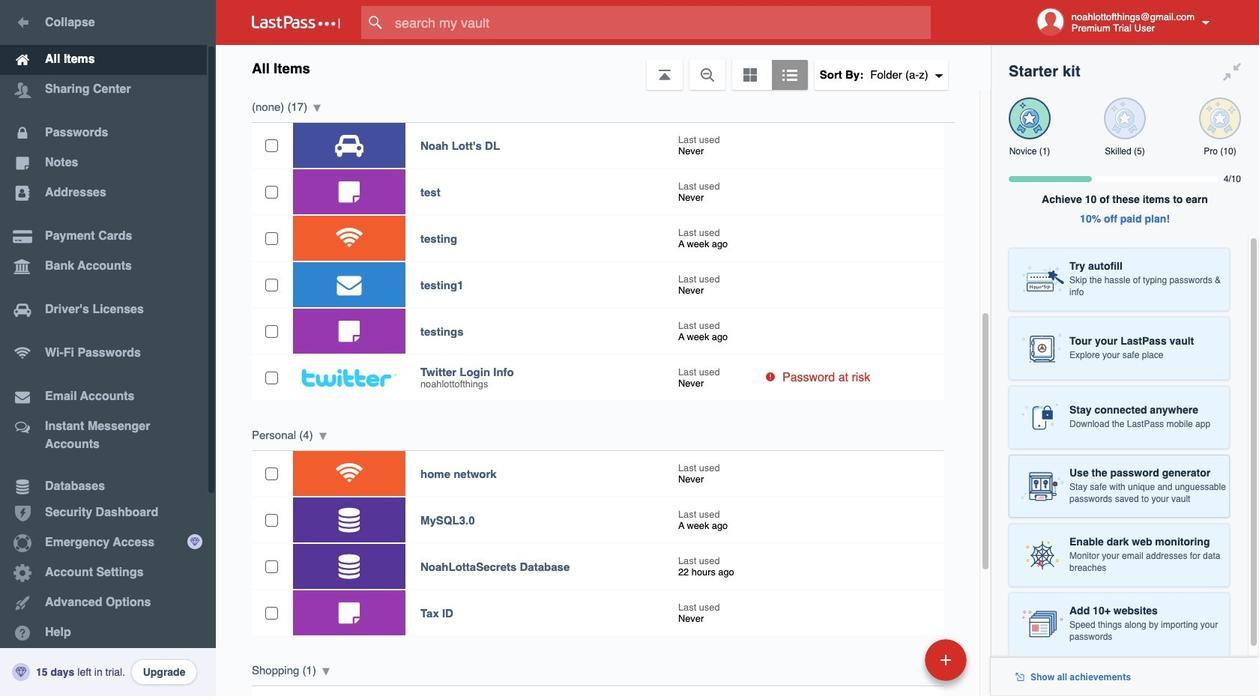 Task type: describe. For each thing, give the bounding box(es) containing it.
search my vault text field
[[361, 6, 960, 39]]

new item navigation
[[822, 635, 976, 696]]

Search search field
[[361, 6, 960, 39]]

vault options navigation
[[216, 45, 991, 90]]



Task type: locate. For each thing, give the bounding box(es) containing it.
lastpass image
[[252, 16, 340, 29]]

main navigation navigation
[[0, 0, 216, 696]]

new item element
[[822, 638, 972, 681]]



